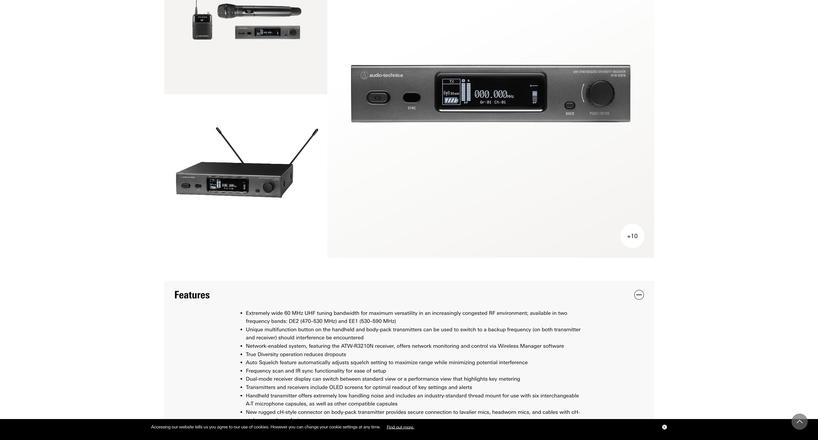Task type: vqa. For each thing, say whether or not it's contained in the screenshot.
at on the left bottom of page
yes



Task type: describe. For each thing, give the bounding box(es) containing it.
automatically
[[298, 359, 331, 366]]

1 our from the left
[[172, 424, 178, 429]]

squelch
[[351, 359, 369, 366]]

control
[[472, 343, 488, 349]]

provides
[[386, 409, 406, 415]]

operation
[[280, 351, 303, 357]]

1 vertical spatial connector
[[303, 417, 328, 423]]

maximum
[[369, 310, 393, 316]]

your
[[320, 424, 328, 429]]

0 horizontal spatial switch
[[323, 376, 339, 382]]

handling
[[349, 393, 370, 399]]

network
[[412, 343, 432, 349]]

reduces
[[304, 351, 323, 357]]

uhf
[[305, 310, 316, 316]]

us
[[204, 424, 208, 429]]

to right used
[[454, 326, 459, 333]]

60
[[285, 310, 291, 316]]

tactile
[[322, 426, 336, 432]]

while
[[435, 359, 448, 366]]

receivers
[[288, 384, 309, 390]]

down
[[275, 417, 288, 423]]

that
[[453, 376, 463, 382]]

setup
[[373, 368, 386, 374]]

include
[[311, 384, 328, 390]]

enabled
[[268, 343, 287, 349]]

arrow up image
[[797, 419, 803, 425]]

more.
[[403, 424, 415, 429]]

of up the not
[[249, 424, 253, 429]]

(defeatable)
[[386, 426, 414, 432]]

adjusts
[[332, 359, 349, 366]]

cookie
[[329, 424, 342, 429]]

and up handheld
[[338, 318, 347, 324]]

transmitters
[[393, 326, 422, 333]]

thread
[[469, 393, 484, 399]]

of up the includes
[[412, 384, 417, 390]]

1 horizontal spatial standard
[[446, 393, 467, 399]]

rf
[[489, 310, 496, 316]]

transmitter down compatible
[[358, 409, 385, 415]]

1 vertical spatial be
[[326, 335, 332, 341]]

1 vertical spatial key
[[419, 384, 427, 390]]

0 vertical spatial on
[[316, 326, 322, 333]]

receiver)
[[256, 335, 277, 341]]

2 mhz) from the left
[[383, 318, 396, 324]]

metering
[[499, 376, 521, 382]]

2 horizontal spatial can
[[424, 326, 432, 333]]

body-
[[246, 426, 260, 432]]

true
[[246, 351, 256, 357]]

at
[[359, 424, 362, 429]]

(530–590
[[360, 318, 382, 324]]

headworn
[[493, 409, 517, 415]]

0 vertical spatial a
[[484, 326, 487, 333]]

confirmation
[[445, 426, 475, 432]]

handheld
[[246, 393, 269, 399]]

1 horizontal spatial frequency
[[508, 326, 531, 333]]

settings inside the extremely wide 60 mhz uhf tuning bandwidth for maximum versatility in an increasingly congested rf environment; available in two frequency bands: de2 (470–530 mhz) and ee1 (530–590 mhz) unique multifunction button on the handheld and body-pack transmitters can be used to switch to a backup frequency (on both transmitter and receiver) should interference be encountered network-enabled system, featuring the atw-r3210n receiver, offers network monitoring and control via wireless manager software true diversity operation reduces dropouts auto squelch feature automatically adjusts squelch setting to maximize range while minimizing potential interference frequency scan and ir sync functionality for ease of setup dual-mode receiver display can switch between standard view or a performance view that highlights key metering transmitters and receivers include oled screens for optimal readout of key settings and alerts handheld transmitter offers extremely low handling noise and includes an industry-standard thread mount for use with six interchangeable a-t microphone capsules, as well as other compatible capsules new rugged ch-style connector on body-pack transmitter provides secure connection to lavalier mics, headworn mics, and cables with ch- style screw-down 4-pin connector body-pack transmitter features tactile mute toggle switch (defeatable) for physical confirmation of mute status when transmitter display is not visible
[[428, 384, 447, 390]]

features
[[174, 288, 210, 301]]

for right mount
[[503, 393, 509, 399]]

to left lavalier
[[454, 409, 458, 415]]

optimal
[[373, 384, 391, 390]]

extremely
[[246, 310, 270, 316]]

mhz
[[292, 310, 303, 316]]

bands:
[[271, 318, 288, 324]]

includes
[[396, 393, 416, 399]]

1 horizontal spatial display
[[556, 426, 572, 432]]

extremely
[[314, 393, 337, 399]]

mode
[[259, 376, 272, 382]]

and down that
[[449, 384, 458, 390]]

0 vertical spatial interference
[[296, 335, 325, 341]]

software
[[543, 343, 564, 349]]

low
[[339, 393, 347, 399]]

receiver,
[[375, 343, 395, 349]]

0 vertical spatial an
[[425, 310, 431, 316]]

status
[[497, 426, 511, 432]]

0 horizontal spatial display
[[294, 376, 311, 382]]

cookies.
[[254, 424, 269, 429]]

0 vertical spatial frequency
[[246, 318, 270, 324]]

transmitter down down
[[273, 426, 299, 432]]

not
[[246, 434, 254, 440]]

of right confirmation
[[477, 426, 481, 432]]

1 vertical spatial can
[[313, 376, 321, 382]]

feature
[[280, 359, 297, 366]]

1 horizontal spatial body-
[[367, 326, 380, 333]]

for right the more.
[[415, 426, 422, 432]]

is
[[574, 426, 578, 432]]

range
[[419, 359, 433, 366]]

0 horizontal spatial body-
[[332, 409, 345, 415]]

tuning
[[317, 310, 332, 316]]

other
[[334, 401, 347, 407]]

both
[[542, 326, 553, 333]]

between
[[340, 376, 361, 382]]

receiver
[[274, 376, 293, 382]]

system,
[[289, 343, 308, 349]]

2 ch- from the left
[[572, 409, 580, 415]]

change
[[305, 424, 319, 429]]

minus image
[[636, 292, 642, 298]]

0 horizontal spatial settings
[[343, 424, 358, 429]]

4-
[[290, 417, 294, 423]]

compatible
[[349, 401, 375, 407]]

unique
[[246, 326, 263, 333]]

find out more.
[[387, 424, 415, 429]]

encountered
[[334, 335, 364, 341]]

to up control
[[478, 326, 483, 333]]

rugged
[[259, 409, 276, 415]]

noise
[[371, 393, 384, 399]]

connection
[[425, 409, 452, 415]]

featuring
[[309, 343, 331, 349]]

alerts
[[459, 384, 472, 390]]

1 as from the left
[[309, 401, 315, 407]]

setting
[[371, 359, 387, 366]]

for up (530–590
[[361, 310, 368, 316]]

2 as from the left
[[328, 401, 333, 407]]

0 horizontal spatial the
[[323, 326, 331, 333]]

and up capsules
[[386, 393, 395, 399]]

handheld
[[332, 326, 355, 333]]

1 mics, from the left
[[478, 409, 491, 415]]

1 mhz) from the left
[[324, 318, 337, 324]]

toggle
[[352, 426, 367, 432]]

out
[[396, 424, 402, 429]]

accessing
[[151, 424, 171, 429]]

well
[[316, 401, 326, 407]]

bandwidth
[[334, 310, 360, 316]]

0 horizontal spatial style
[[246, 417, 257, 423]]

0 vertical spatial connector
[[298, 409, 323, 415]]

2 mics, from the left
[[518, 409, 531, 415]]

mount
[[486, 393, 501, 399]]

screw-
[[259, 417, 275, 423]]

and left cables
[[532, 409, 541, 415]]



Task type: locate. For each thing, give the bounding box(es) containing it.
1 horizontal spatial the
[[332, 343, 340, 349]]

pack down screw-
[[260, 426, 271, 432]]

and down the ee1
[[356, 326, 365, 333]]

1 horizontal spatial in
[[553, 310, 557, 316]]

secure
[[408, 409, 424, 415]]

0 vertical spatial use
[[511, 393, 519, 399]]

0 horizontal spatial you
[[209, 424, 216, 429]]

0 horizontal spatial in
[[419, 310, 424, 316]]

in left two
[[553, 310, 557, 316]]

2 mute from the left
[[483, 426, 495, 432]]

pack down the other
[[345, 409, 357, 415]]

2 horizontal spatial pack
[[380, 326, 392, 333]]

as right well
[[328, 401, 333, 407]]

de2
[[289, 318, 299, 324]]

highlights
[[464, 376, 488, 382]]

pack
[[380, 326, 392, 333], [345, 409, 357, 415], [260, 426, 271, 432]]

mute right tactile
[[338, 426, 350, 432]]

0 vertical spatial with
[[521, 393, 531, 399]]

a-
[[246, 401, 251, 407]]

1 vertical spatial on
[[324, 409, 330, 415]]

1 vertical spatial standard
[[446, 393, 467, 399]]

ch- up down
[[277, 409, 286, 415]]

1 horizontal spatial mics,
[[518, 409, 531, 415]]

for up handling
[[365, 384, 371, 390]]

atw-
[[341, 343, 354, 349]]

and down receiver
[[277, 384, 286, 390]]

0 horizontal spatial use
[[241, 424, 248, 429]]

2 vertical spatial pack
[[260, 426, 271, 432]]

0 horizontal spatial can
[[297, 424, 304, 429]]

1 horizontal spatial use
[[511, 393, 519, 399]]

2 horizontal spatial switch
[[460, 326, 476, 333]]

1 vertical spatial the
[[332, 343, 340, 349]]

(470–530
[[301, 318, 323, 324]]

0 vertical spatial body-
[[367, 326, 380, 333]]

0 horizontal spatial key
[[419, 384, 427, 390]]

our left "website"
[[172, 424, 178, 429]]

an
[[425, 310, 431, 316], [417, 393, 423, 399]]

0 vertical spatial switch
[[460, 326, 476, 333]]

0 horizontal spatial mhz)
[[324, 318, 337, 324]]

can up include
[[313, 376, 321, 382]]

switch left find on the bottom of page
[[368, 426, 384, 432]]

on down well
[[324, 409, 330, 415]]

body- down (530–590
[[367, 326, 380, 333]]

1 horizontal spatial ch-
[[572, 409, 580, 415]]

physical
[[424, 426, 443, 432]]

and left control
[[461, 343, 470, 349]]

1 vertical spatial body-
[[332, 409, 345, 415]]

of right ease
[[367, 368, 372, 374]]

to
[[454, 326, 459, 333], [478, 326, 483, 333], [389, 359, 394, 366], [454, 409, 458, 415], [229, 424, 233, 429]]

time.
[[371, 424, 381, 429]]

0 horizontal spatial frequency
[[246, 318, 270, 324]]

as left well
[[309, 401, 315, 407]]

standard
[[362, 376, 384, 382], [446, 393, 467, 399]]

2 in from the left
[[553, 310, 557, 316]]

transmitter up capsules,
[[271, 393, 297, 399]]

1 horizontal spatial as
[[328, 401, 333, 407]]

frequency left (on
[[508, 326, 531, 333]]

settings up industry- in the bottom right of the page
[[428, 384, 447, 390]]

display up "receivers"
[[294, 376, 311, 382]]

settings left the at
[[343, 424, 358, 429]]

potential
[[477, 359, 498, 366]]

1 ch- from the left
[[277, 409, 286, 415]]

lavalier
[[460, 409, 477, 415]]

frequency
[[246, 318, 270, 324], [508, 326, 531, 333]]

with
[[521, 393, 531, 399], [560, 409, 570, 415]]

visible
[[255, 434, 270, 440]]

key left metering
[[489, 376, 498, 382]]

an left increasingly
[[425, 310, 431, 316]]

capsules,
[[285, 401, 308, 407]]

1 vertical spatial switch
[[323, 376, 339, 382]]

any
[[364, 424, 370, 429]]

be left used
[[434, 326, 440, 333]]

button
[[298, 326, 314, 333]]

switch down 'functionality'
[[323, 376, 339, 382]]

(on
[[533, 326, 541, 333]]

network-
[[246, 343, 268, 349]]

wide
[[271, 310, 283, 316]]

interference up metering
[[499, 359, 528, 366]]

squelch
[[259, 359, 278, 366]]

with left six
[[521, 393, 531, 399]]

offers up maximize
[[397, 343, 411, 349]]

mics,
[[478, 409, 491, 415], [518, 409, 531, 415]]

agree
[[217, 424, 228, 429]]

an right the includes
[[417, 393, 423, 399]]

ee1
[[349, 318, 358, 324]]

dual-
[[246, 376, 259, 382]]

frequency down the extremely
[[246, 318, 270, 324]]

in right versatility
[[419, 310, 424, 316]]

1 vertical spatial style
[[246, 417, 257, 423]]

key
[[489, 376, 498, 382], [419, 384, 427, 390]]

the up dropouts
[[332, 343, 340, 349]]

mute left status
[[483, 426, 495, 432]]

0 horizontal spatial mics,
[[478, 409, 491, 415]]

industry-
[[425, 393, 446, 399]]

2 you from the left
[[289, 424, 296, 429]]

monitoring
[[433, 343, 460, 349]]

and down feature
[[285, 368, 294, 374]]

cross image
[[663, 426, 666, 428]]

ir
[[296, 368, 301, 374]]

wireless
[[498, 343, 519, 349]]

switch
[[460, 326, 476, 333], [323, 376, 339, 382], [368, 426, 384, 432]]

mhz) down tuning
[[324, 318, 337, 324]]

settings
[[428, 384, 447, 390], [343, 424, 358, 429]]

transmitter down two
[[555, 326, 581, 333]]

2 vertical spatial switch
[[368, 426, 384, 432]]

however
[[271, 424, 288, 429]]

view left that
[[441, 376, 452, 382]]

be
[[434, 326, 440, 333], [326, 335, 332, 341]]

1 in from the left
[[419, 310, 424, 316]]

1 horizontal spatial can
[[313, 376, 321, 382]]

key down performance
[[419, 384, 427, 390]]

0 horizontal spatial on
[[316, 326, 322, 333]]

0 horizontal spatial standard
[[362, 376, 384, 382]]

1 horizontal spatial our
[[234, 424, 240, 429]]

when
[[513, 426, 526, 432]]

can down pin
[[297, 424, 304, 429]]

environment;
[[497, 310, 529, 316]]

1 horizontal spatial with
[[560, 409, 570, 415]]

transmitter down cables
[[528, 426, 554, 432]]

style down new
[[246, 417, 257, 423]]

0 vertical spatial style
[[286, 409, 297, 415]]

you down 4-
[[289, 424, 296, 429]]

0 vertical spatial display
[[294, 376, 311, 382]]

1 horizontal spatial mute
[[483, 426, 495, 432]]

features
[[301, 426, 320, 432]]

with right cables
[[560, 409, 570, 415]]

0 horizontal spatial as
[[309, 401, 315, 407]]

1 vertical spatial offers
[[299, 393, 312, 399]]

1 horizontal spatial pack
[[345, 409, 357, 415]]

to right agree at the bottom
[[229, 424, 233, 429]]

0 horizontal spatial be
[[326, 335, 332, 341]]

website
[[179, 424, 194, 429]]

1 horizontal spatial on
[[324, 409, 330, 415]]

1 horizontal spatial settings
[[428, 384, 447, 390]]

1 vertical spatial interference
[[499, 359, 528, 366]]

2 our from the left
[[234, 424, 240, 429]]

style up 4-
[[286, 409, 297, 415]]

screens
[[345, 384, 363, 390]]

and down unique
[[246, 335, 255, 341]]

0 horizontal spatial our
[[172, 424, 178, 429]]

view left or
[[385, 376, 396, 382]]

1 horizontal spatial you
[[289, 424, 296, 429]]

display
[[294, 376, 311, 382], [556, 426, 572, 432]]

transmitters
[[246, 384, 276, 390]]

0 vertical spatial be
[[434, 326, 440, 333]]

1 vertical spatial frequency
[[508, 326, 531, 333]]

you right us at the bottom left
[[209, 424, 216, 429]]

0 horizontal spatial ch-
[[277, 409, 286, 415]]

1 mute from the left
[[338, 426, 350, 432]]

1 horizontal spatial switch
[[368, 426, 384, 432]]

be up featuring
[[326, 335, 332, 341]]

2 vertical spatial can
[[297, 424, 304, 429]]

scan
[[273, 368, 284, 374]]

1 horizontal spatial view
[[441, 376, 452, 382]]

1 you from the left
[[209, 424, 216, 429]]

0 horizontal spatial offers
[[299, 393, 312, 399]]

2 view from the left
[[441, 376, 452, 382]]

0 vertical spatial can
[[424, 326, 432, 333]]

pin
[[294, 417, 302, 423]]

offers down "receivers"
[[299, 393, 312, 399]]

1 vertical spatial an
[[417, 393, 423, 399]]

two
[[558, 310, 568, 316]]

connector down well
[[298, 409, 323, 415]]

0 horizontal spatial an
[[417, 393, 423, 399]]

1 horizontal spatial offers
[[397, 343, 411, 349]]

can up network
[[424, 326, 432, 333]]

ease
[[354, 368, 365, 374]]

1 horizontal spatial interference
[[499, 359, 528, 366]]

1 vertical spatial with
[[560, 409, 570, 415]]

1 vertical spatial use
[[241, 424, 248, 429]]

interchangeable
[[541, 393, 579, 399]]

standard down alerts
[[446, 393, 467, 399]]

connector up change
[[303, 417, 328, 423]]

use up the not
[[241, 424, 248, 429]]

0 vertical spatial offers
[[397, 343, 411, 349]]

a left backup
[[484, 326, 487, 333]]

use down metering
[[511, 393, 519, 399]]

new
[[246, 409, 257, 415]]

1 horizontal spatial an
[[425, 310, 431, 316]]

0 vertical spatial settings
[[428, 384, 447, 390]]

0 vertical spatial standard
[[362, 376, 384, 382]]

0 vertical spatial the
[[323, 326, 331, 333]]

r3210n
[[354, 343, 374, 349]]

1 vertical spatial settings
[[343, 424, 358, 429]]

for
[[361, 310, 368, 316], [346, 368, 353, 374], [365, 384, 371, 390], [503, 393, 509, 399], [415, 426, 422, 432]]

to right setting
[[389, 359, 394, 366]]

1 horizontal spatial style
[[286, 409, 297, 415]]

a right or
[[404, 376, 407, 382]]

on down (470–530
[[316, 326, 322, 333]]

mhz) down maximum
[[383, 318, 396, 324]]

interference down "button"
[[296, 335, 325, 341]]

offers
[[397, 343, 411, 349], [299, 393, 312, 399]]

0 horizontal spatial with
[[521, 393, 531, 399]]

1 horizontal spatial key
[[489, 376, 498, 382]]

1 vertical spatial display
[[556, 426, 572, 432]]

use
[[511, 393, 519, 399], [241, 424, 248, 429]]

display left is
[[556, 426, 572, 432]]

product photo image
[[164, 0, 328, 94], [328, 0, 654, 258], [164, 94, 328, 258]]

six
[[533, 393, 539, 399]]

functionality
[[315, 368, 345, 374]]

0 horizontal spatial interference
[[296, 335, 325, 341]]

the
[[323, 326, 331, 333], [332, 343, 340, 349]]

capsules
[[377, 401, 398, 407]]

0 horizontal spatial view
[[385, 376, 396, 382]]

1 vertical spatial pack
[[345, 409, 357, 415]]

our
[[172, 424, 178, 429], [234, 424, 240, 429]]

1 horizontal spatial mhz)
[[383, 318, 396, 324]]

0 horizontal spatial mute
[[338, 426, 350, 432]]

0 horizontal spatial pack
[[260, 426, 271, 432]]

connector
[[298, 409, 323, 415], [303, 417, 328, 423]]

0 vertical spatial pack
[[380, 326, 392, 333]]

standard down setup
[[362, 376, 384, 382]]

pack up the "receiver,"
[[380, 326, 392, 333]]

of
[[367, 368, 372, 374], [412, 384, 417, 390], [249, 424, 253, 429], [477, 426, 481, 432]]

ch- up is
[[572, 409, 580, 415]]

sync
[[302, 368, 313, 374]]

switch down congested
[[460, 326, 476, 333]]

frequency
[[246, 368, 271, 374]]

our right agree at the bottom
[[234, 424, 240, 429]]

0 vertical spatial key
[[489, 376, 498, 382]]

for up between
[[346, 368, 353, 374]]

0 horizontal spatial a
[[404, 376, 407, 382]]

1 horizontal spatial a
[[484, 326, 487, 333]]

1 view from the left
[[385, 376, 396, 382]]

the left handheld
[[323, 326, 331, 333]]

on
[[316, 326, 322, 333], [324, 409, 330, 415]]

mics, up the when
[[518, 409, 531, 415]]

1 horizontal spatial be
[[434, 326, 440, 333]]

mics, right lavalier
[[478, 409, 491, 415]]

extremely wide 60 mhz uhf tuning bandwidth for maximum versatility in an increasingly congested rf environment; available in two frequency bands: de2 (470–530 mhz) and ee1 (530–590 mhz) unique multifunction button on the handheld and body-pack transmitters can be used to switch to a backup frequency (on both transmitter and receiver) should interference be encountered network-enabled system, featuring the atw-r3210n receiver, offers network monitoring and control via wireless manager software true diversity operation reduces dropouts auto squelch feature automatically adjusts squelch setting to maximize range while minimizing potential interference frequency scan and ir sync functionality for ease of setup dual-mode receiver display can switch between standard view or a performance view that highlights key metering transmitters and receivers include oled screens for optimal readout of key settings and alerts handheld transmitter offers extremely low handling noise and includes an industry-standard thread mount for use with six interchangeable a-t microphone capsules, as well as other compatible capsules new rugged ch-style connector on body-pack transmitter provides secure connection to lavalier mics, headworn mics, and cables with ch- style screw-down 4-pin connector body-pack transmitter features tactile mute toggle switch (defeatable) for physical confirmation of mute status when transmitter display is not visible
[[246, 310, 581, 440]]

or
[[398, 376, 403, 382]]

can
[[424, 326, 432, 333], [313, 376, 321, 382], [297, 424, 304, 429]]

versatility
[[395, 310, 418, 316]]

manager
[[520, 343, 542, 349]]

as
[[309, 401, 315, 407], [328, 401, 333, 407]]

body- down the other
[[332, 409, 345, 415]]

use inside the extremely wide 60 mhz uhf tuning bandwidth for maximum versatility in an increasingly congested rf environment; available in two frequency bands: de2 (470–530 mhz) and ee1 (530–590 mhz) unique multifunction button on the handheld and body-pack transmitters can be used to switch to a backup frequency (on both transmitter and receiver) should interference be encountered network-enabled system, featuring the atw-r3210n receiver, offers network monitoring and control via wireless manager software true diversity operation reduces dropouts auto squelch feature automatically adjusts squelch setting to maximize range while minimizing potential interference frequency scan and ir sync functionality for ease of setup dual-mode receiver display can switch between standard view or a performance view that highlights key metering transmitters and receivers include oled screens for optimal readout of key settings and alerts handheld transmitter offers extremely low handling noise and includes an industry-standard thread mount for use with six interchangeable a-t microphone capsules, as well as other compatible capsules new rugged ch-style connector on body-pack transmitter provides secure connection to lavalier mics, headworn mics, and cables with ch- style screw-down 4-pin connector body-pack transmitter features tactile mute toggle switch (defeatable) for physical confirmation of mute status when transmitter display is not visible
[[511, 393, 519, 399]]



